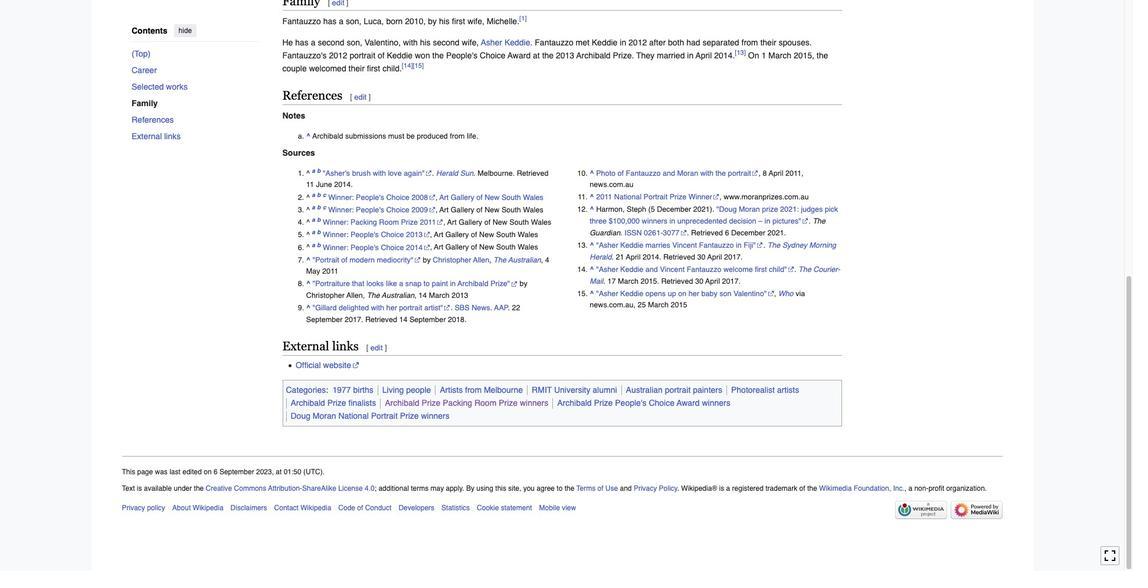 Task type: locate. For each thing, give the bounding box(es) containing it.
[ edit ] down "gillard delighted with her portrait artist"
[[367, 343, 387, 352]]

3 ^ a b from the top
[[306, 229, 321, 239]]

2 horizontal spatial 2014
[[643, 253, 659, 261]]

art for winner: people's choice 2013
[[434, 230, 443, 239]]

external links
[[131, 131, 181, 141], [283, 339, 359, 354]]

0261-
[[644, 228, 663, 237]]

people's up the winner: people's choice 2009
[[356, 193, 384, 202]]

2 b from the top
[[317, 191, 321, 198]]

choice down "winner: packing room prize 2011" link
[[381, 230, 404, 239]]

winners up 0261-
[[642, 217, 668, 226]]

statistics link
[[442, 504, 470, 513]]

0 vertical spatial 30
[[698, 253, 706, 261]]

the down the 2021
[[768, 241, 781, 250]]

, inside ', 8 april 2011, news.com.au'
[[759, 169, 761, 177]]

0 horizontal spatial december
[[657, 205, 692, 214]]

5 b link from the top
[[317, 229, 321, 239]]

2 ^ a b c from the top
[[306, 204, 326, 214]]

march right 1 on the top right of page
[[769, 51, 792, 60]]

2014 for winner:
[[406, 243, 423, 252]]

met
[[576, 38, 590, 47]]

^ link left the 'photo'
[[590, 169, 594, 177]]

edit for references
[[354, 93, 367, 101]]

b link for winner: people's choice 2008
[[317, 191, 321, 202]]

by for allen
[[423, 255, 431, 264]]

first left child"
[[755, 265, 767, 274]]

on inside footer
[[204, 468, 212, 476]]

1 vertical spatial 30
[[695, 277, 704, 285]]

christopher up paint
[[433, 255, 471, 264]]

mobile
[[539, 504, 560, 513]]

"asher keddie marries vincent fantauzzo in fiji"
[[596, 241, 756, 250]]

wales for winner: packing room prize 2011
[[531, 218, 552, 227]]

2011 inside , 4 may 2011
[[322, 267, 338, 276]]

1 vertical spatial to
[[557, 485, 563, 493]]

prize down people
[[422, 399, 441, 408]]

a link for winner: people's choice 2013
[[312, 229, 315, 239]]

1 second from the left
[[318, 38, 345, 47]]

wikipedia®
[[682, 485, 717, 493]]

sbs news link
[[455, 304, 490, 312]]

references
[[283, 88, 343, 103], [131, 115, 174, 124]]

vincent up . 17 march 2015 . retrieved 30 april 2017 .
[[660, 265, 685, 274]]

september inside footer
[[220, 468, 254, 476]]

june
[[316, 180, 332, 189]]

1 is from the left
[[137, 485, 142, 493]]

0 horizontal spatial external
[[131, 131, 162, 141]]

people's for 2014
[[351, 243, 379, 252]]

choice
[[480, 51, 506, 60], [386, 193, 410, 202], [386, 205, 410, 214], [381, 230, 404, 239], [381, 243, 404, 252], [649, 399, 675, 408]]

art for winner: people's choice 2014
[[434, 243, 443, 252]]

[ down "gillard delighted with her portrait artist"
[[367, 343, 369, 352]]

0 vertical spatial 2011
[[596, 193, 612, 202]]

0 horizontal spatial portrait
[[371, 412, 398, 421]]

to right snap
[[424, 280, 430, 288]]

1 b link from the top
[[317, 167, 321, 178]]

0 horizontal spatial external links
[[131, 131, 181, 141]]

edit
[[354, 93, 367, 101], [371, 343, 383, 352]]

artists from melbourne
[[440, 385, 523, 395]]

courier-
[[814, 265, 841, 274]]

people's up "portrait of modern mediocrity"
[[351, 243, 379, 252]]

4 ^ a b from the top
[[306, 241, 321, 252]]

1 horizontal spatial ]
[[385, 343, 387, 352]]

privacy policy link
[[634, 485, 678, 493]]

] for references
[[369, 93, 371, 101]]

first inside on 1 march 2015, the couple welcomed their first child.
[[367, 64, 380, 73]]

^ link for "asher keddie and vincent fantauzzo welcome first child"
[[590, 265, 594, 274]]

2 vertical spatial by
[[520, 280, 528, 288]]

national down the finalists at the bottom of the page
[[339, 412, 369, 421]]

1 vertical spatial "asher
[[596, 265, 618, 274]]

the australian , 14 march 2013
[[367, 291, 468, 300]]

1 vertical spatial 6
[[214, 468, 218, 476]]

sydney
[[783, 241, 807, 250]]

2017 up son on the bottom of the page
[[722, 277, 739, 285]]

winner: people's choice 2014 link
[[323, 243, 430, 252]]

wikimedia foundation image
[[895, 501, 947, 520]]

wikipedia down sharealike
[[301, 504, 331, 513]]

apply.
[[446, 485, 464, 493]]

2 c from the top
[[323, 204, 326, 211]]

decision
[[729, 217, 757, 226]]

external links down family
[[131, 131, 181, 141]]

"doug moran prize 2021: judges pick three $100,000 winners in unprecedented decision – in pictures" link
[[590, 205, 838, 226]]

"portraiture that looks like a snap to paint in archibald prize"
[[313, 280, 510, 288]]

[ for references
[[350, 93, 352, 101]]

2012 up they
[[629, 38, 647, 47]]

1 horizontal spatial [
[[367, 343, 369, 352]]

gallery for winner: people's choice 2014
[[446, 243, 469, 252]]

choice down asher
[[480, 51, 506, 60]]

. inside . 22 september 2017
[[509, 304, 510, 312]]

profit
[[929, 485, 945, 493]]

their up 1 on the top right of page
[[761, 38, 777, 47]]

is right text
[[137, 485, 142, 493]]

"asher up 'news.com.au,'
[[596, 289, 618, 298]]

from left life.
[[450, 132, 465, 140]]

0 vertical spatial australian
[[508, 255, 541, 264]]

2 a link from the top
[[312, 191, 315, 202]]

first
[[452, 16, 465, 26], [367, 64, 380, 73], [755, 265, 767, 274]]

1 vertical spatial privacy
[[122, 504, 145, 513]]

privacy left policy
[[634, 485, 657, 493]]

september up commons
[[220, 468, 254, 476]]

^ link for 2011 national portrait prize winner
[[590, 193, 594, 202]]

1 horizontal spatial national
[[614, 193, 642, 202]]

spouses.
[[779, 38, 812, 47]]

wikipedia down creative on the left of page
[[193, 504, 224, 513]]

0 vertical spatial at
[[533, 51, 540, 60]]

the left courier-
[[799, 265, 812, 274]]

1 vertical spatial and
[[646, 265, 658, 274]]

1 vertical spatial first
[[367, 64, 380, 73]]

footer
[[122, 456, 1003, 523]]

2012 up welcomed
[[329, 51, 348, 60]]

2011 national portrait prize winner
[[596, 193, 712, 202]]

2017 for welcome
[[722, 277, 739, 285]]

first inside "fantauzzo has a son, luca, born 2010, by his first wife, michelle. [1]"
[[452, 16, 465, 26]]

choice up the winner: people's choice 2009 link
[[386, 193, 410, 202]]

people's down alumni
[[615, 399, 647, 408]]

b link for "asher's brush with love again"
[[317, 167, 321, 178]]

2 b link from the top
[[317, 191, 321, 202]]

fantauzzo inside ". fantauzzo met keddie in 2012 after both had separated from their spouses. fantauzzo's 2012 portrait of keddie won the people's choice award at the 2013 archibald prize. they married in april 2014."
[[535, 38, 574, 47]]

0 horizontal spatial september
[[220, 468, 254, 476]]

4 a link from the top
[[312, 216, 315, 227]]

new
[[485, 193, 500, 202], [485, 205, 500, 214], [493, 218, 508, 227], [479, 230, 494, 239], [479, 243, 494, 252]]

1 horizontal spatial australian
[[508, 255, 541, 264]]

0 horizontal spatial and
[[620, 485, 632, 493]]

2015 up opens
[[641, 277, 657, 285]]

links up website
[[332, 339, 359, 354]]

^ link down news.com.au
[[590, 193, 594, 202]]

2 wikipedia from the left
[[301, 504, 331, 513]]

[14] link
[[402, 62, 413, 70]]

1 horizontal spatial portrait
[[644, 193, 668, 202]]

her down like
[[386, 304, 397, 312]]

september inside . 22 september 2017
[[306, 315, 343, 324]]

0 vertical spatial 2014
[[334, 180, 351, 189]]

from up archibald prize packing room prize winners
[[465, 385, 482, 395]]

creative commons attribution-sharealike license 4.0 link
[[206, 485, 375, 493]]

at inside ". fantauzzo met keddie in 2012 after both had separated from their spouses. fantauzzo's 2012 portrait of keddie won the people's choice award at the 2013 archibald prize. they married in april 2014."
[[533, 51, 540, 60]]

6 a link from the top
[[312, 241, 315, 252]]

winners inside "doug moran prize 2021: judges pick three $100,000 winners in unprecedented decision – in pictures"
[[642, 217, 668, 226]]

who
[[779, 289, 794, 298]]

0 horizontal spatial 6
[[214, 468, 218, 476]]

winner: for winner: people's choice 2009
[[328, 205, 354, 214]]

0 horizontal spatial is
[[137, 485, 142, 493]]

pick
[[825, 205, 838, 214]]

both
[[668, 38, 684, 47]]

2 vertical spatial from
[[465, 385, 482, 395]]

herald inside the sydney morning herald
[[590, 253, 612, 261]]

has inside "fantauzzo has a son, luca, born 2010, by his first wife, michelle. [1]"
[[323, 16, 337, 26]]

photorealist
[[731, 385, 775, 395]]

march down paint
[[429, 291, 450, 300]]

30 for welcome
[[695, 277, 704, 285]]

last
[[170, 468, 181, 476]]

son, left luca,
[[346, 16, 362, 26]]

14 down the "portraiture that looks like a snap to paint in archibald prize" link on the left of the page
[[419, 291, 427, 300]]

2 horizontal spatial september
[[410, 315, 446, 324]]

powered by mediawiki image
[[951, 501, 1003, 520]]

2011 up harmon,
[[596, 193, 612, 202]]

edit link down "gillard delighted with her portrait artist"
[[371, 343, 383, 352]]

1 horizontal spatial to
[[557, 485, 563, 493]]

(top)
[[131, 49, 150, 58]]

external up 'official'
[[283, 339, 329, 354]]

winners down painters
[[702, 399, 731, 408]]

portrait up . retrieved 14 september 2018 .
[[399, 304, 422, 312]]

0 vertical spatial her
[[689, 289, 700, 298]]

keddie up [14]
[[387, 51, 413, 60]]

national inside archibald prize people's choice award winners doug moran national portrait prize winners
[[339, 412, 369, 421]]

3 b link from the top
[[317, 204, 321, 214]]

in right paint
[[450, 280, 456, 288]]

2015
[[641, 277, 657, 285], [671, 301, 688, 310]]

harmon,
[[596, 205, 625, 214]]

edit link for references
[[354, 93, 367, 101]]

1 b from the top
[[317, 167, 321, 174]]

(5
[[649, 205, 655, 214]]

the inside the sydney morning herald
[[768, 241, 781, 250]]

cookie
[[477, 504, 499, 513]]

[13]
[[735, 49, 746, 57]]

[13] link
[[735, 49, 746, 57]]

0 vertical spatial award
[[508, 51, 531, 60]]

^ link down "guardian" at the top of the page
[[590, 241, 594, 250]]

0 horizontal spatial 2012
[[329, 51, 348, 60]]

vincent for and
[[660, 265, 685, 274]]

2017 down delighted
[[345, 315, 361, 324]]

1 vertical spatial external links
[[283, 339, 359, 354]]

4 b from the top
[[317, 216, 321, 223]]

2010,
[[405, 16, 426, 26]]

1 vertical spatial edit link
[[371, 343, 383, 352]]

1 ^ a b c from the top
[[306, 191, 326, 202]]

0 vertical spatial december
[[657, 205, 692, 214]]

2 vertical spatial "asher
[[596, 289, 618, 298]]

room down the winner: people's choice 2009 link
[[379, 218, 399, 227]]

0 horizontal spatial to
[[424, 280, 430, 288]]

0 horizontal spatial 14
[[399, 315, 408, 324]]

external inside 'link'
[[131, 131, 162, 141]]

1 horizontal spatial room
[[475, 399, 497, 408]]

0 vertical spatial melbourne
[[478, 169, 513, 178]]

0 vertical spatial 2013
[[556, 51, 575, 60]]

a link for winner: packing room prize 2011
[[312, 216, 315, 227]]

1 c link from the top
[[323, 191, 326, 202]]

categories
[[286, 385, 326, 395]]

4 b link from the top
[[317, 216, 321, 227]]

b link for winner: people's choice 2013
[[317, 229, 321, 239]]

christopher for allen,
[[306, 291, 345, 300]]

archibald inside archibald prize people's choice award winners doug moran national portrait prize winners
[[557, 399, 592, 408]]

0 vertical spatial moran
[[677, 169, 699, 177]]

people's down winner: people's choice 2008
[[356, 205, 384, 214]]

archibald down categories :
[[291, 399, 325, 408]]

2 c link from the top
[[323, 204, 326, 214]]

0 vertical spatial from
[[742, 38, 758, 47]]

5 b from the top
[[317, 229, 321, 236]]

0 horizontal spatial edit
[[354, 93, 367, 101]]

"asher for . 17 march 2015 . retrieved 30 april 2017 .
[[596, 265, 618, 274]]

fantauzzo up on 1 march 2015, the couple welcomed their first child.
[[535, 38, 574, 47]]

0 vertical spatial wife,
[[468, 16, 485, 26]]

0 vertical spatial on
[[678, 289, 687, 298]]

1 vertical spatial australian
[[382, 291, 415, 300]]

be
[[407, 132, 415, 140]]

references inside "references" link
[[131, 115, 174, 124]]

1 c from the top
[[323, 191, 326, 198]]

this
[[122, 468, 135, 476]]

alumni
[[593, 385, 617, 395]]

0 horizontal spatial on
[[204, 468, 212, 476]]

] up notes ^ archibald submissions must be produced from life.
[[369, 93, 371, 101]]

a link for winner: people's choice 2009
[[312, 204, 315, 214]]

and right the use
[[620, 485, 632, 493]]

winner
[[689, 193, 712, 202]]

^ a b for winner: people's choice 2013
[[306, 229, 321, 239]]

2018
[[448, 315, 465, 324]]

by christopher allen,
[[306, 280, 528, 300]]

2 vertical spatial moran
[[313, 412, 336, 421]]

2008
[[412, 193, 428, 202]]

april up baby
[[706, 277, 720, 285]]

0 vertical spatial c link
[[323, 191, 326, 202]]

b for winner: packing room prize 2011
[[317, 216, 321, 223]]

the right allen
[[494, 255, 507, 264]]

1 horizontal spatial has
[[323, 16, 337, 26]]

winner: people's choice 2008 link
[[328, 193, 436, 202]]

use
[[606, 485, 618, 493]]

from inside ". fantauzzo met keddie in 2012 after both had separated from their spouses. fantauzzo's 2012 portrait of keddie won the people's choice award at the 2013 archibald prize. they married in april 2014."
[[742, 38, 758, 47]]

portrait
[[350, 51, 376, 60], [728, 169, 751, 177], [399, 304, 422, 312], [665, 385, 691, 395]]

1 horizontal spatial edit
[[371, 343, 383, 352]]

wife, up asher
[[468, 16, 485, 26]]

choice for 2009
[[386, 205, 410, 214]]

0 horizontal spatial first
[[367, 64, 380, 73]]

6 b link from the top
[[317, 241, 321, 252]]

rmit university alumni
[[532, 385, 617, 395]]

1 ^ a b from the top
[[306, 167, 321, 178]]

keddie down 21
[[621, 265, 644, 274]]

^ link up may
[[306, 255, 311, 264]]

first right 2010,
[[452, 16, 465, 26]]

prize left winner
[[670, 193, 687, 202]]

2 horizontal spatial moran
[[739, 205, 760, 214]]

valentino"
[[734, 289, 767, 298]]

^ a b for winner: packing room prize 2011
[[306, 216, 321, 227]]

by right prize" at the left of page
[[520, 280, 528, 288]]

1 vertical spatial from
[[450, 132, 465, 140]]

2 horizontal spatial first
[[755, 265, 767, 274]]

a
[[339, 16, 344, 26], [311, 38, 316, 47], [312, 167, 315, 174], [312, 191, 315, 198], [312, 204, 315, 211], [312, 216, 315, 223], [312, 229, 315, 236], [312, 241, 315, 248], [399, 280, 403, 288], [727, 485, 730, 493], [909, 485, 913, 493]]

. inside ". fantauzzo met keddie in 2012 after both had separated from their spouses. fantauzzo's 2012 portrait of keddie won the people's choice award at the 2013 archibald prize. they married in april 2014."
[[530, 38, 533, 47]]

1 vertical spatial 2015
[[671, 301, 688, 310]]

0 horizontal spatial edit link
[[354, 93, 367, 101]]

australian left 4
[[508, 255, 541, 264]]

1 vertical spatial on
[[204, 468, 212, 476]]

1 horizontal spatial 14
[[419, 291, 427, 300]]

page
[[137, 468, 153, 476]]

1 a link from the top
[[312, 167, 315, 178]]

1 vertical spatial c link
[[323, 204, 326, 214]]

1 vertical spatial their
[[349, 64, 365, 73]]

0 vertical spatial "asher
[[596, 241, 618, 250]]

2023,
[[256, 468, 274, 476]]

1 horizontal spatial 2013
[[452, 291, 468, 300]]

december up fiji"
[[731, 228, 766, 237]]

by
[[428, 16, 437, 26], [423, 255, 431, 264], [520, 280, 528, 288]]

retrieved up "asher keddie opens up on her baby son valentino"
[[662, 277, 693, 285]]

c for winner: people's choice 2008
[[323, 191, 326, 198]]

^ inside notes ^ archibald submissions must be produced from life.
[[306, 132, 311, 140]]

5 a link from the top
[[312, 229, 315, 239]]

australian
[[508, 255, 541, 264], [382, 291, 415, 300], [626, 385, 663, 395]]

"doug
[[717, 205, 737, 214]]

by inside by christopher allen,
[[520, 280, 528, 288]]

0 horizontal spatial christopher
[[306, 291, 345, 300]]

[15]
[[413, 62, 424, 70]]

0 horizontal spatial links
[[164, 131, 181, 141]]

1 "asher from the top
[[596, 241, 618, 250]]

01:50
[[284, 468, 302, 476]]

1 vertical spatial 2017
[[722, 277, 739, 285]]

1 horizontal spatial their
[[761, 38, 777, 47]]

couple
[[283, 64, 307, 73]]

moran up decision
[[739, 205, 760, 214]]

choice inside archibald prize people's choice award winners doug moran national portrait prize winners
[[649, 399, 675, 408]]

march inside the via news.com.au, 25 march 2015
[[648, 301, 669, 310]]

south for winner: people's choice 2013
[[496, 230, 516, 239]]

3 a link from the top
[[312, 204, 315, 214]]

christopher inside by christopher allen,
[[306, 291, 345, 300]]

2017 for in
[[724, 253, 741, 261]]

3 "asher from the top
[[596, 289, 618, 298]]

who link
[[779, 289, 794, 298]]

. 21 april 2014 . retrieved 30 april 2017 .
[[612, 253, 743, 261]]

[ up notes ^ archibald submissions must be produced from life.
[[350, 93, 352, 101]]

b link for winner: packing room prize 2011
[[317, 216, 321, 227]]

1 vertical spatial portrait
[[371, 412, 398, 421]]

1 horizontal spatial 2014
[[406, 243, 423, 252]]

room down artists from melbourne
[[475, 399, 497, 408]]

child"
[[769, 265, 787, 274]]

0 horizontal spatial national
[[339, 412, 369, 421]]

30 up "asher keddie and vincent fantauzzo welcome first child" "link"
[[698, 253, 706, 261]]

gallery for winner: people's choice 2013
[[446, 230, 469, 239]]

the inside on 1 march 2015, the couple welcomed their first child.
[[817, 51, 828, 60]]

had
[[687, 38, 701, 47]]

moran inside archibald prize people's choice award winners doug moran national portrait prize winners
[[313, 412, 336, 421]]

$100,000
[[609, 217, 640, 226]]

2 second from the left
[[433, 38, 460, 47]]

, inside , 4 may 2011
[[541, 255, 543, 264]]

"asher keddie and vincent fantauzzo welcome first child" link
[[596, 265, 795, 274]]

choice down australian portrait painters "link"
[[649, 399, 675, 408]]

their inside ". fantauzzo met keddie in 2012 after both had separated from their spouses. fantauzzo's 2012 portrait of keddie won the people's choice award at the 2013 archibald prize. they married in april 2014."
[[761, 38, 777, 47]]

.
[[530, 38, 533, 47], [432, 169, 434, 178], [474, 169, 476, 178], [513, 169, 515, 178], [351, 180, 353, 189], [809, 217, 813, 226], [621, 228, 623, 237], [687, 228, 689, 237], [784, 228, 786, 237], [764, 241, 768, 250], [612, 253, 614, 261], [659, 253, 662, 261], [741, 253, 743, 261], [795, 265, 799, 274], [604, 277, 606, 285], [657, 277, 659, 285], [739, 277, 741, 285], [451, 304, 453, 312], [490, 304, 493, 312], [509, 304, 510, 312], [361, 315, 363, 324], [465, 315, 467, 324], [323, 468, 325, 476], [678, 485, 680, 493]]

april down had
[[696, 51, 712, 60]]

melbourne inside . herald sun . melbourne . retrieved 11 june 2014 .
[[478, 169, 513, 178]]

again"
[[404, 169, 425, 178]]

gallery
[[451, 193, 475, 202], [451, 205, 475, 214], [459, 218, 482, 227], [446, 230, 469, 239], [446, 243, 469, 252]]

portrait down valentino,
[[350, 51, 376, 60]]

2 is from the left
[[719, 485, 725, 493]]

1 wikipedia from the left
[[193, 504, 224, 513]]

the inside the guardian
[[813, 217, 826, 226]]

2 "asher from the top
[[596, 265, 618, 274]]

^ link for "asher keddie opens up on her baby son valentino"
[[590, 289, 594, 298]]

0 horizontal spatial their
[[349, 64, 365, 73]]

2 horizontal spatial from
[[742, 38, 758, 47]]

allen
[[473, 255, 490, 264]]

^ link for "gillard delighted with her portrait artist"
[[306, 304, 311, 312]]

archibald up sources
[[313, 132, 343, 140]]

the down judges on the right top
[[813, 217, 826, 226]]

1 vertical spatial 2014
[[406, 243, 423, 252]]

works
[[166, 82, 187, 91]]

1 vertical spatial c
[[323, 204, 326, 211]]

sharealike
[[302, 485, 337, 493]]

a link for winner: people's choice 2008
[[312, 191, 315, 202]]

the inside "the courier- mail"
[[799, 265, 812, 274]]

6 b from the top
[[317, 241, 321, 248]]

0 vertical spatial christopher
[[433, 255, 471, 264]]

, art gallery of new south wales for winner: packing room prize 2011
[[444, 218, 552, 227]]

from inside notes ^ archibald submissions must be produced from life.
[[450, 132, 465, 140]]

1 horizontal spatial september
[[306, 315, 343, 324]]

on right up
[[678, 289, 687, 298]]

b
[[317, 167, 321, 174], [317, 191, 321, 198], [317, 204, 321, 211], [317, 216, 321, 223], [317, 229, 321, 236], [317, 241, 321, 248]]

0 horizontal spatial moran
[[313, 412, 336, 421]]

b for winner: people's choice 2014
[[317, 241, 321, 248]]

is right wikipedia®
[[719, 485, 725, 493]]

retrieved up art gallery of new south wales link
[[517, 169, 549, 178]]

winner: for winner: people's choice 2013
[[323, 230, 349, 239]]

^ link for "asher keddie marries vincent fantauzzo in fiji"
[[590, 241, 594, 250]]

from
[[742, 38, 758, 47], [450, 132, 465, 140], [465, 385, 482, 395]]

^ a b for "asher's brush with love again"
[[306, 167, 321, 178]]

1 horizontal spatial christopher
[[433, 255, 471, 264]]

edit down "gillard delighted with her portrait artist"
[[371, 343, 383, 352]]

c
[[323, 191, 326, 198], [323, 204, 326, 211]]

c link for winner: people's choice 2009
[[323, 204, 326, 214]]

2015 inside the via news.com.au, 25 march 2015
[[671, 301, 688, 310]]

his right 2010,
[[439, 16, 450, 26]]

by right 2010,
[[428, 16, 437, 26]]

0 horizontal spatial 2013
[[406, 230, 423, 239]]

1 vertical spatial herald
[[590, 253, 612, 261]]

wife, left asher
[[462, 38, 479, 47]]

vincent up . 21 april 2014 . retrieved 30 april 2017 .
[[673, 241, 697, 250]]

0 vertical spatial room
[[379, 218, 399, 227]]

2 ^ a b from the top
[[306, 216, 321, 227]]

0 vertical spatial [
[[350, 93, 352, 101]]

1 horizontal spatial first
[[452, 16, 465, 26]]

april right 21
[[626, 253, 641, 261]]

^ link up mail
[[590, 265, 594, 274]]

2 horizontal spatial 2011
[[596, 193, 612, 202]]

external
[[131, 131, 162, 141], [283, 339, 329, 354]]

packing
[[351, 218, 377, 227], [443, 399, 472, 408]]

1 horizontal spatial at
[[533, 51, 540, 60]]

award down australian portrait painters
[[677, 399, 700, 408]]

"asher keddie opens up on her baby son valentino" link
[[596, 289, 774, 298]]

2017 inside . 22 september 2017
[[345, 315, 361, 324]]

^ a b for winner: people's choice 2014
[[306, 241, 321, 252]]

0 vertical spatial c
[[323, 191, 326, 198]]

moran down archibald prize finalists link
[[313, 412, 336, 421]]

0 vertical spatial 2017
[[724, 253, 741, 261]]

1 vertical spatial by
[[423, 255, 431, 264]]



Task type: describe. For each thing, give the bounding box(es) containing it.
portrait inside ". fantauzzo met keddie in 2012 after both had separated from their spouses. fantauzzo's 2012 portrait of keddie won the people's choice award at the 2013 archibald prize. they married in april 2014."
[[350, 51, 376, 60]]

doug
[[291, 412, 311, 421]]

official website
[[296, 361, 351, 370]]

statement
[[501, 504, 532, 513]]

after
[[649, 38, 666, 47]]

vincent for marries
[[673, 241, 697, 250]]

1 horizontal spatial packing
[[443, 399, 472, 408]]

may
[[431, 485, 444, 493]]

love
[[388, 169, 402, 178]]

artist"
[[425, 304, 443, 312]]

gallery for winner: people's choice 2009
[[451, 205, 475, 214]]

statistics
[[442, 504, 470, 513]]

[ edit ] for external links
[[367, 343, 387, 352]]

external links inside 'link'
[[131, 131, 181, 141]]

wales for winner: people's choice 2009
[[523, 205, 544, 214]]

south for winner: people's choice 2014
[[496, 243, 516, 252]]

in down had
[[687, 51, 694, 60]]

foundation,
[[854, 485, 892, 493]]

art for winner: people's choice 2009
[[440, 205, 449, 214]]

choice inside ". fantauzzo met keddie in 2012 after both had separated from their spouses. fantauzzo's 2012 portrait of keddie won the people's choice award at the 2013 archibald prize. they married in april 2014."
[[480, 51, 506, 60]]

prize down 2009
[[401, 218, 418, 227]]

inc.
[[893, 485, 905, 493]]

1 vertical spatial 2011
[[420, 218, 436, 227]]

0 vertical spatial references
[[283, 88, 343, 103]]

0 vertical spatial privacy
[[634, 485, 657, 493]]

career
[[131, 65, 157, 75]]

4
[[545, 255, 550, 264]]

[1]
[[520, 14, 527, 23]]

code of conduct link
[[338, 504, 392, 513]]

a link for "asher's brush with love again"
[[312, 167, 315, 178]]

university
[[554, 385, 591, 395]]

the guardian
[[590, 217, 826, 237]]

0 vertical spatial packing
[[351, 218, 377, 227]]

winner: people's choice 2013
[[323, 230, 423, 239]]

] for external links
[[385, 343, 387, 352]]

contents
[[131, 26, 167, 36]]

the down "looks"
[[367, 291, 380, 300]]

21
[[616, 253, 624, 261]]

by inside "fantauzzo has a son, luca, born 2010, by his first wife, michelle. [1]"
[[428, 16, 437, 26]]

agree
[[537, 485, 555, 493]]

fantauzzo inside "fantauzzo has a son, luca, born 2010, by his first wife, michelle. [1]"
[[283, 16, 321, 26]]

keddie down issn link
[[621, 241, 644, 250]]

archibald inside ". fantauzzo met keddie in 2012 after both had separated from their spouses. fantauzzo's 2012 portrait of keddie won the people's choice award at the 2013 archibald prize. they married in april 2014."
[[577, 51, 611, 60]]

march right "17"
[[618, 277, 639, 285]]

notes
[[283, 111, 305, 120]]

the for the guardian
[[813, 217, 826, 226]]

[ edit ] for references
[[350, 93, 371, 101]]

people's inside archibald prize people's choice award winners doug moran national portrait prize winners
[[615, 399, 647, 408]]

the sydney morning herald
[[590, 241, 836, 261]]

the courier- mail
[[590, 265, 841, 285]]

contact wikipedia
[[274, 504, 331, 513]]

gallery for winner: packing room prize 2011
[[459, 218, 482, 227]]

0 vertical spatial 6
[[725, 228, 729, 237]]

developers link
[[399, 504, 435, 513]]

with up winner
[[701, 169, 714, 177]]

rmit university alumni link
[[532, 385, 617, 395]]

births
[[353, 385, 374, 395]]

keddie right met at right top
[[592, 38, 618, 47]]

, inside footer
[[905, 485, 907, 493]]

won
[[415, 51, 430, 60]]

people's for 2008
[[356, 193, 384, 202]]

"asher for . 21 april 2014 . retrieved 30 april 2017 .
[[596, 241, 618, 250]]

has for he
[[295, 38, 309, 47]]

their inside on 1 march 2015, the couple welcomed their first child.
[[349, 64, 365, 73]]

2 horizontal spatial australian
[[626, 385, 663, 395]]

0 vertical spatial and
[[663, 169, 675, 177]]

privacy policy
[[122, 504, 165, 513]]

fullscreen image
[[1105, 550, 1116, 562]]

harmon, steph (5 december 2021).
[[596, 205, 717, 214]]

non-
[[915, 485, 929, 493]]

with left 'love'
[[373, 169, 386, 178]]

site,
[[509, 485, 522, 493]]

choice for 2014
[[381, 243, 404, 252]]

march inside on 1 march 2015, the couple welcomed their first child.
[[769, 51, 792, 60]]

^ link up sources
[[306, 132, 311, 140]]

"asher's brush with love again" link
[[323, 169, 432, 178]]

a inside "fantauzzo has a son, luca, born 2010, by his first wife, michelle. [1]"
[[339, 16, 344, 26]]

april inside ". fantauzzo met keddie in 2012 after both had separated from their spouses. fantauzzo's 2012 portrait of keddie won the people's choice award at the 2013 archibald prize. they married in april 2014."
[[696, 51, 712, 60]]

hide
[[178, 27, 192, 35]]

portrait left 8
[[728, 169, 751, 177]]

the for the courier- mail
[[799, 265, 812, 274]]

moran inside "doug moran prize 2021: judges pick three $100,000 winners in unprecedented decision – in pictures"
[[739, 205, 760, 214]]

christopher allen link
[[433, 255, 490, 264]]

categories :
[[286, 385, 331, 395]]

people's inside ". fantauzzo met keddie in 2012 after both had separated from their spouses. fantauzzo's 2012 portrait of keddie won the people's choice award at the 2013 archibald prize. they married in april 2014."
[[446, 51, 478, 60]]

winners down artists
[[421, 412, 450, 421]]

wales for winner: people's choice 2014
[[518, 243, 538, 252]]

wales for winner: people's choice 2013
[[518, 230, 538, 239]]

december for 6
[[731, 228, 766, 237]]

archibald inside photorealist artists archibald prize finalists
[[291, 399, 325, 408]]

this page was last edited on 6 september 2023, at 01:50 (utc) .
[[122, 468, 325, 476]]

art for winner: packing room prize 2011
[[448, 218, 457, 227]]

c for winner: people's choice 2009
[[323, 204, 326, 211]]

award inside ". fantauzzo met keddie in 2012 after both had separated from their spouses. fantauzzo's 2012 portrait of keddie won the people's choice award at the 2013 archibald prize. they married in april 2014."
[[508, 51, 531, 60]]

1 horizontal spatial external
[[283, 339, 329, 354]]

winner: for winner: packing room prize 2011
[[323, 218, 349, 227]]

edit for external links
[[371, 343, 383, 352]]

0 vertical spatial 2015
[[641, 277, 657, 285]]

married
[[657, 51, 685, 60]]

artists from melbourne link
[[440, 385, 523, 395]]

fantauzzo down the sydney morning herald link
[[687, 265, 722, 274]]

–
[[759, 217, 763, 226]]

archibald down living people link
[[385, 399, 420, 408]]

^ link for "portraiture that looks like a snap to paint in archibald prize"
[[306, 280, 311, 288]]

, www.moranprizes.com.au
[[720, 193, 809, 202]]

choice for 2008
[[386, 193, 410, 202]]

30 for in
[[698, 253, 706, 261]]

people's for 2013
[[351, 230, 379, 239]]

1 vertical spatial wife,
[[462, 38, 479, 47]]

1 vertical spatial links
[[332, 339, 359, 354]]

1 vertical spatial 14
[[399, 315, 408, 324]]

terms
[[411, 485, 429, 493]]

art gallery of new south wales link
[[440, 193, 544, 202]]

a link for winner: people's choice 2014
[[312, 241, 315, 252]]

of inside ". fantauzzo met keddie in 2012 after both had separated from their spouses. fantauzzo's 2012 portrait of keddie won the people's choice award at the 2013 archibald prize. they married in april 2014."
[[378, 51, 385, 60]]

south for winner: packing room prize 2011
[[510, 218, 529, 227]]

archibald inside notes ^ archibald submissions must be produced from life.
[[313, 132, 343, 140]]

2 vertical spatial first
[[755, 265, 767, 274]]

prize.
[[613, 51, 634, 60]]

people's for 2009
[[356, 205, 384, 214]]

fantauzzo up 2011 national portrait prize winner
[[626, 169, 661, 177]]

has for fantauzzo
[[323, 16, 337, 26]]

b link for winner: people's choice 2009
[[317, 204, 321, 214]]

wikimedia foundation, inc. link
[[819, 485, 905, 493]]

herald inside . herald sun . melbourne . retrieved 11 june 2014 .
[[436, 169, 458, 178]]

pictures"
[[773, 217, 801, 226]]

issn
[[625, 228, 642, 237]]

december for (5
[[657, 205, 692, 214]]

aap
[[494, 304, 509, 312]]

0 vertical spatial 2012
[[629, 38, 647, 47]]

11
[[306, 180, 314, 189]]

edit link for external links
[[371, 343, 383, 352]]

b link for winner: people's choice 2014
[[317, 241, 321, 252]]

in left fiji"
[[736, 241, 742, 250]]

news.com.au
[[590, 180, 634, 189]]

choice for 2013
[[381, 230, 404, 239]]

keddie down [1] link
[[505, 38, 530, 47]]

sun
[[460, 169, 474, 178]]

wife, inside "fantauzzo has a son, luca, born 2010, by his first wife, michelle. [1]"
[[468, 16, 485, 26]]

up
[[668, 289, 676, 298]]

, art gallery of new south wales for winner: people's choice 2013
[[430, 230, 538, 239]]

steph
[[627, 205, 646, 214]]

c link for winner: people's choice 2008
[[323, 191, 326, 202]]

april inside ', 8 april 2011, news.com.au'
[[769, 169, 784, 177]]

[14]
[[402, 62, 413, 70]]

doug moran national portrait prize winners link
[[291, 412, 450, 421]]

people
[[406, 385, 431, 395]]

0 horizontal spatial australian
[[382, 291, 415, 300]]

1 horizontal spatial from
[[465, 385, 482, 395]]

prize inside photorealist artists archibald prize finalists
[[328, 399, 346, 408]]

in up 3077
[[670, 217, 676, 226]]

1
[[762, 51, 766, 60]]

^ a b c for winner: people's choice 2008
[[306, 191, 326, 202]]

0 vertical spatial to
[[424, 280, 430, 288]]

1 vertical spatial 2012
[[329, 51, 348, 60]]

2014 for .
[[643, 253, 659, 261]]

was
[[155, 468, 168, 476]]

retrieved down the "asher keddie marries vincent fantauzzo in fiji" link
[[664, 253, 695, 261]]

6 inside footer
[[214, 468, 218, 476]]

trademark
[[766, 485, 798, 493]]

new for winner: packing room prize 2011
[[493, 218, 508, 227]]

opens
[[646, 289, 666, 298]]

luca,
[[364, 16, 384, 26]]

and inside footer
[[620, 485, 632, 493]]

privacy policy link
[[122, 504, 165, 513]]

0 horizontal spatial privacy
[[122, 504, 145, 513]]

2014 inside . herald sun . melbourne . retrieved 11 june 2014 .
[[334, 180, 351, 189]]

retrieved down unprecedented
[[691, 228, 723, 237]]

christopher for allen
[[433, 255, 471, 264]]

, art gallery of new south wales for winner: people's choice 2009
[[436, 205, 544, 214]]

3 b from the top
[[317, 204, 321, 211]]

2013 inside ". fantauzzo met keddie in 2012 after both had separated from their spouses. fantauzzo's 2012 portrait of keddie won the people's choice award at the 2013 archibald prize. they married in april 2014."
[[556, 51, 575, 60]]

prize down artists from melbourne
[[499, 399, 518, 408]]

must
[[388, 132, 405, 140]]

winner: people's choice 2009
[[328, 205, 428, 214]]

portrait left painters
[[665, 385, 691, 395]]

, who
[[774, 289, 794, 298]]

^ link up three
[[590, 205, 594, 214]]

^ a b c for winner: people's choice 2009
[[306, 204, 326, 214]]

april up "the courier- mail" on the right top of page
[[708, 253, 722, 261]]

[15] link
[[413, 62, 424, 70]]

hide button
[[174, 24, 196, 37]]

footer containing this page was last edited on 6 september 2023, at 01:50
[[122, 456, 1003, 523]]

in up prize.
[[620, 38, 627, 47]]

wikipedia for about wikipedia
[[193, 504, 224, 513]]

retrieved inside . herald sun . melbourne . retrieved 11 june 2014 .
[[517, 169, 549, 178]]

child.
[[383, 64, 402, 73]]

0 vertical spatial national
[[614, 193, 642, 202]]

winner: packing room prize 2011 link
[[323, 218, 444, 227]]

about wikipedia
[[172, 504, 224, 513]]

, art gallery of new south wales for winner: people's choice 2014
[[430, 243, 538, 252]]

mail
[[590, 277, 604, 285]]

^ link for photo of fantauzzo and moran with the portrait
[[590, 169, 594, 177]]

links inside 'link'
[[164, 131, 181, 141]]

1 vertical spatial melbourne
[[484, 385, 523, 395]]

new for winner: people's choice 2013
[[479, 230, 494, 239]]

1 vertical spatial room
[[475, 399, 497, 408]]

archibald up sbs news link
[[458, 280, 489, 288]]

portrait inside archibald prize people's choice award winners doug moran national portrait prize winners
[[371, 412, 398, 421]]

snap
[[406, 280, 422, 288]]

2 vertical spatial 2013
[[452, 291, 468, 300]]

winner: for winner: people's choice 2008
[[328, 193, 354, 202]]

, 4 may 2011
[[306, 255, 550, 276]]

b for winner: people's choice 2013
[[317, 229, 321, 236]]

son, inside "fantauzzo has a son, luca, born 2010, by his first wife, michelle. [1]"
[[346, 16, 362, 26]]

news
[[472, 304, 490, 312]]

developers
[[399, 504, 435, 513]]

by for allen,
[[520, 280, 528, 288]]

south for winner: people's choice 2009
[[502, 205, 521, 214]]

keddie up the 25
[[621, 289, 644, 298]]

"gillard delighted with her portrait artist"
[[313, 304, 443, 312]]

winners down rmit
[[520, 399, 549, 408]]

photo of fantauzzo and moran with the portrait
[[596, 169, 751, 177]]

photo of fantauzzo and moran with the portrait link
[[596, 169, 759, 177]]

artists
[[440, 385, 463, 395]]

"portraiture that looks like a snap to paint in archibald prize" link
[[313, 280, 518, 288]]

license
[[339, 485, 363, 493]]

^ link for "portrait of modern mediocrity"
[[306, 255, 311, 264]]

1 horizontal spatial on
[[678, 289, 687, 298]]

with up won
[[403, 38, 418, 47]]

selected works link
[[131, 78, 259, 95]]

winner: for winner: people's choice 2014
[[323, 243, 349, 252]]

. retrieved 6 december 2021 .
[[687, 228, 786, 237]]

family link
[[131, 95, 268, 111]]

. issn 0261-3077
[[621, 228, 680, 237]]

prize down "living people"
[[400, 412, 419, 421]]

[14] [15]
[[402, 62, 424, 70]]

prize down alumni
[[594, 399, 613, 408]]

wikipedia for contact wikipedia
[[301, 504, 331, 513]]

1 vertical spatial her
[[386, 304, 397, 312]]

new for winner: people's choice 2009
[[485, 205, 500, 214]]

fantauzzo down the guardian
[[699, 241, 734, 250]]

award inside archibald prize people's choice award winners doug moran national portrait prize winners
[[677, 399, 700, 408]]

1 horizontal spatial external links
[[283, 339, 359, 354]]

retrieved down "gillard delighted with her portrait artist" link
[[365, 315, 397, 324]]

[ for external links
[[367, 343, 369, 352]]

in right –
[[765, 217, 771, 226]]

his inside "fantauzzo has a son, luca, born 2010, by his first wife, michelle. [1]"
[[439, 16, 450, 26]]

1 horizontal spatial and
[[646, 265, 658, 274]]

via
[[796, 289, 805, 298]]

delighted
[[339, 304, 369, 312]]

at inside footer
[[276, 468, 282, 476]]

new for winner: people's choice 2014
[[479, 243, 494, 252]]

b for "asher's brush with love again"
[[317, 167, 321, 174]]

with right delighted
[[371, 304, 384, 312]]

0 horizontal spatial his
[[420, 38, 431, 47]]

1 vertical spatial son,
[[347, 38, 362, 47]]

the for the sydney morning herald
[[768, 241, 781, 250]]



Task type: vqa. For each thing, say whether or not it's contained in the screenshot.
x small ICON to the bottom
no



